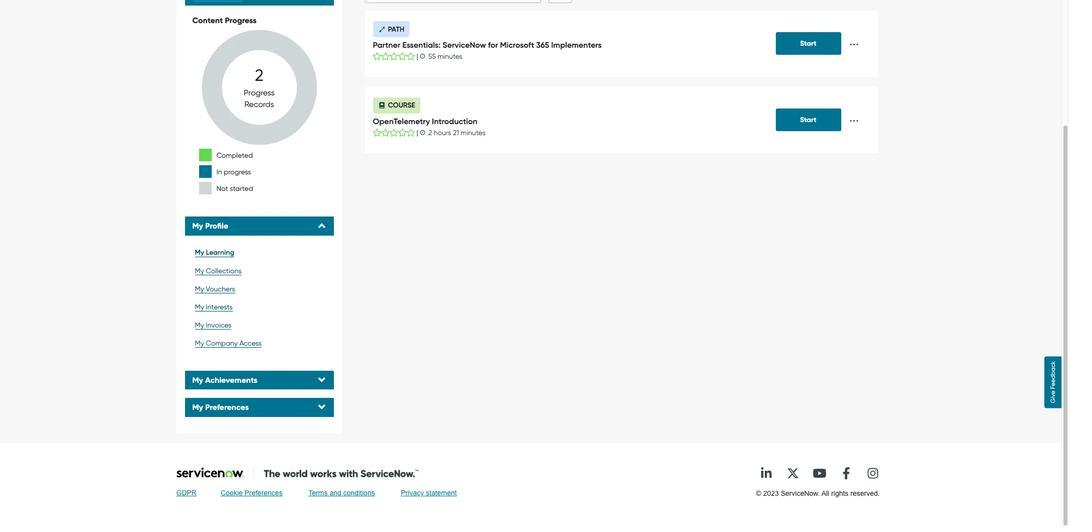 Task type: locate. For each thing, give the bounding box(es) containing it.
terms
[[309, 490, 328, 498]]

introduction
[[432, 117, 478, 126]]

my for my learning
[[195, 248, 204, 257]]

interests
[[206, 303, 233, 311]]

0 vertical spatial |
[[415, 52, 420, 60]]

preferences
[[205, 403, 249, 413], [245, 490, 283, 498]]

1 vertical spatial clock o image
[[420, 130, 426, 136]]

1 start link from the top
[[776, 32, 842, 55]]

start
[[801, 39, 817, 48], [801, 116, 817, 124]]

my down my learning
[[195, 267, 204, 275]]

partner
[[373, 40, 401, 50]]

0 vertical spatial clock o image
[[420, 53, 426, 59]]

0 vertical spatial ...
[[850, 32, 860, 49]]

my left the vouchers
[[195, 285, 204, 293]]

privacy
[[401, 490, 424, 498]]

1 horizontal spatial 2
[[429, 129, 432, 137]]

opentelemetry introduction
[[373, 117, 478, 126]]

None checkbox
[[382, 129, 390, 138], [390, 129, 398, 138], [407, 129, 415, 138], [382, 129, 390, 138], [390, 129, 398, 138], [407, 129, 415, 138]]

1 course rating - read only slider from the top
[[373, 52, 415, 61]]

1 | from the top
[[415, 52, 420, 60]]

my for my collections
[[195, 267, 204, 275]]

my down my achievements
[[192, 403, 203, 413]]

my preferences
[[192, 403, 249, 413]]

... for opentelemetry introduction
[[850, 109, 860, 125]]

... for partner essentials: servicenow for microsoft 365  implementers
[[850, 32, 860, 49]]

preferences for my preferences
[[205, 403, 249, 413]]

my for my invoices
[[195, 321, 204, 330]]

| for introduction
[[415, 129, 420, 137]]

0 vertical spatial ... button
[[847, 32, 863, 52]]

| down opentelemetry introduction
[[415, 129, 420, 137]]

start link
[[776, 32, 842, 55], [776, 109, 842, 131]]

2 | from the top
[[415, 129, 420, 137]]

progress
[[225, 15, 257, 25], [244, 88, 275, 98]]

minutes right 21
[[461, 129, 486, 137]]

my learning
[[195, 248, 235, 257]]

my left interests
[[195, 303, 204, 311]]

gdpr
[[176, 490, 197, 498]]

achievements
[[205, 376, 258, 385]]

|
[[415, 52, 420, 60], [415, 129, 420, 137]]

0 vertical spatial progress
[[225, 15, 257, 25]]

1 vertical spatial ... button
[[847, 109, 863, 128]]

2 ... from the top
[[850, 109, 860, 125]]

0 vertical spatial preferences
[[205, 403, 249, 413]]

partner essentials: servicenow for microsoft 365  implementers
[[373, 40, 602, 50]]

linkedin image
[[757, 464, 777, 484]]

invoices
[[206, 321, 232, 330]]

cookie preferences link
[[221, 490, 283, 500]]

21
[[453, 129, 459, 137]]

my collections
[[195, 267, 242, 275]]

... button for partner essentials: servicenow for microsoft 365  implementers
[[847, 32, 863, 52]]

my for my company access
[[195, 340, 204, 348]]

facebook image
[[837, 464, 857, 484]]

© 2023 servicenow. all rights reserved.
[[757, 490, 880, 498]]

clock o image left 55
[[420, 53, 426, 59]]

1 vertical spatial |
[[415, 129, 420, 137]]

my collections button
[[192, 265, 326, 278]]

None checkbox
[[373, 52, 382, 61], [382, 52, 390, 61], [390, 52, 398, 61], [398, 52, 407, 61], [407, 52, 415, 61], [373, 129, 382, 138], [398, 129, 407, 138], [373, 52, 382, 61], [382, 52, 390, 61], [390, 52, 398, 61], [398, 52, 407, 61], [407, 52, 415, 61], [373, 129, 382, 138], [398, 129, 407, 138]]

course rating - read only slider down partner
[[373, 52, 415, 61]]

cookie preferences
[[221, 490, 283, 498]]

access
[[240, 340, 262, 348]]

1 vertical spatial minutes
[[461, 129, 486, 137]]

start link for partner essentials: servicenow for microsoft 365  implementers
[[776, 32, 842, 55]]

minutes right 55
[[438, 52, 463, 60]]

1 vertical spatial start link
[[776, 109, 842, 131]]

my left the learning
[[195, 248, 204, 257]]

2 course rating - read only slider from the top
[[373, 128, 415, 138]]

my invoices button
[[192, 319, 326, 332]]

2 inside 2 progress records
[[255, 67, 264, 85]]

2023
[[764, 490, 779, 498]]

0 horizontal spatial 2
[[255, 67, 264, 85]]

... button
[[847, 32, 863, 52], [847, 109, 863, 128]]

1 vertical spatial 2
[[429, 129, 432, 137]]

365
[[537, 40, 550, 50]]

2 up records
[[255, 67, 264, 85]]

my left 'achievements'
[[192, 376, 203, 385]]

content progress
[[192, 15, 257, 25]]

statement
[[426, 490, 457, 498]]

my company access button
[[192, 337, 326, 350]]

1 vertical spatial start
[[801, 116, 817, 124]]

clock o image for essentials:
[[420, 53, 426, 59]]

gdpr link
[[176, 490, 197, 500]]

0 vertical spatial minutes
[[438, 52, 463, 60]]

my
[[192, 222, 203, 231], [195, 248, 204, 257], [195, 267, 204, 275], [195, 285, 204, 293], [195, 303, 204, 311], [195, 321, 204, 330], [195, 340, 204, 348], [192, 376, 203, 385], [192, 403, 203, 413]]

my invoices
[[195, 321, 232, 330]]

hours
[[434, 129, 452, 137]]

course
[[388, 101, 416, 110]]

0 vertical spatial start
[[801, 39, 817, 48]]

1 start from the top
[[801, 39, 817, 48]]

start for partner essentials: servicenow for microsoft 365  implementers
[[801, 39, 817, 48]]

progress for content
[[225, 15, 257, 25]]

conditions
[[344, 490, 375, 498]]

records
[[245, 100, 274, 109]]

1 vertical spatial course rating - read only slider
[[373, 128, 415, 138]]

0 vertical spatial course rating - read only slider
[[373, 52, 415, 61]]

clock o image
[[420, 53, 426, 59], [420, 130, 426, 136]]

terms and conditions link
[[309, 490, 375, 500]]

1 clock o image from the top
[[420, 53, 426, 59]]

2 start link from the top
[[776, 109, 842, 131]]

my interests
[[195, 303, 233, 311]]

2 clock o image from the top
[[420, 130, 426, 136]]

privacy statement
[[401, 490, 457, 498]]

2 left the hours
[[429, 129, 432, 137]]

... button for opentelemetry introduction
[[847, 109, 863, 128]]

my profile
[[192, 222, 228, 231]]

servicenow
[[443, 40, 486, 50]]

minutes
[[438, 52, 463, 60], [461, 129, 486, 137]]

for
[[488, 40, 498, 50]]

...
[[850, 32, 860, 49], [850, 109, 860, 125]]

1 vertical spatial progress
[[244, 88, 275, 98]]

partner essentials: servicenow for microsoft 365  implementers button
[[373, 40, 746, 51]]

preferences right cookie
[[245, 490, 283, 498]]

tab
[[185, 0, 334, 5]]

1 ... button from the top
[[847, 32, 863, 52]]

preferences inside "link"
[[245, 490, 283, 498]]

all
[[822, 490, 830, 498]]

progress for 2
[[244, 88, 275, 98]]

0 vertical spatial start link
[[776, 32, 842, 55]]

my left company
[[195, 340, 204, 348]]

start link for opentelemetry introduction
[[776, 109, 842, 131]]

clock o image down opentelemetry introduction
[[420, 130, 426, 136]]

learning
[[206, 248, 235, 257]]

55 minutes
[[429, 52, 463, 60]]

progress up records
[[244, 88, 275, 98]]

preferences down my achievements
[[205, 403, 249, 413]]

microsoft
[[500, 40, 535, 50]]

1 vertical spatial ...
[[850, 109, 860, 125]]

rights
[[832, 490, 849, 498]]

1 vertical spatial preferences
[[245, 490, 283, 498]]

my left invoices
[[195, 321, 204, 330]]

| down essentials:
[[415, 52, 420, 60]]

0 vertical spatial 2
[[255, 67, 264, 85]]

2
[[255, 67, 264, 85], [429, 129, 432, 137]]

my left profile at the left top of the page
[[192, 222, 203, 231]]

my for my interests
[[195, 303, 204, 311]]

1 ... from the top
[[850, 32, 860, 49]]

2 ... button from the top
[[847, 109, 863, 128]]

chevron up image
[[318, 223, 326, 231]]

my vouchers button
[[192, 283, 326, 296]]

progress right content
[[225, 15, 257, 25]]

servicenow.
[[781, 490, 821, 498]]

course rating - read only slider
[[373, 52, 415, 61], [373, 128, 415, 138]]

2 start from the top
[[801, 116, 817, 124]]

| for essentials:
[[415, 52, 420, 60]]

my for my vouchers
[[195, 285, 204, 293]]

course rating - read only slider down opentelemetry
[[373, 128, 415, 138]]



Task type: vqa. For each thing, say whether or not it's contained in the screenshot.
possibilities,
no



Task type: describe. For each thing, give the bounding box(es) containing it.
start for opentelemetry introduction
[[801, 116, 817, 124]]

cookie
[[221, 490, 243, 498]]

2 for 2 hours 21 minutes
[[429, 129, 432, 137]]

company
[[206, 340, 238, 348]]

privacy statement link
[[401, 490, 457, 500]]

opentelemetry introduction button
[[373, 116, 746, 128]]

profile
[[205, 222, 228, 231]]

and
[[330, 490, 342, 498]]

my preferences button
[[192, 403, 326, 413]]

implementers
[[552, 40, 602, 50]]

my preferences button
[[192, 403, 326, 413]]

my for my preferences
[[192, 403, 203, 413]]

chevron down image
[[318, 404, 326, 412]]

essentials:
[[403, 40, 441, 50]]

collections
[[206, 267, 242, 275]]

55
[[429, 52, 436, 60]]

clock o image for introduction
[[420, 130, 426, 136]]

©
[[757, 490, 762, 498]]

twitter image
[[783, 464, 803, 484]]

my vouchers
[[195, 285, 235, 293]]

my learning button
[[192, 246, 326, 260]]

my achievements
[[192, 376, 258, 385]]

my achievements button
[[192, 376, 326, 385]]

youtube image
[[810, 464, 830, 484]]

2 progress records
[[244, 67, 275, 109]]

terms and conditions
[[309, 490, 375, 498]]

my achievements button
[[192, 376, 326, 385]]

2 hours 21 minutes
[[429, 129, 486, 137]]

reserved.
[[851, 490, 880, 498]]

content
[[192, 15, 223, 25]]

servicenow image
[[176, 468, 418, 479]]

vouchers
[[206, 285, 235, 293]]

my profile button
[[192, 222, 326, 231]]

chevron down image
[[318, 377, 326, 385]]

course rating - read only slider for partner
[[373, 52, 415, 61]]

my interests button
[[192, 301, 326, 314]]

my for my achievements
[[192, 376, 203, 385]]

path
[[388, 25, 405, 33]]

my company access
[[195, 340, 262, 348]]

course rating - read only slider for opentelemetry
[[373, 128, 415, 138]]

my for my profile
[[192, 222, 203, 231]]

my profile button
[[192, 222, 326, 231]]

2 for 2 progress records
[[255, 67, 264, 85]]

opentelemetry
[[373, 117, 430, 126]]

preferences for cookie preferences
[[245, 490, 283, 498]]



